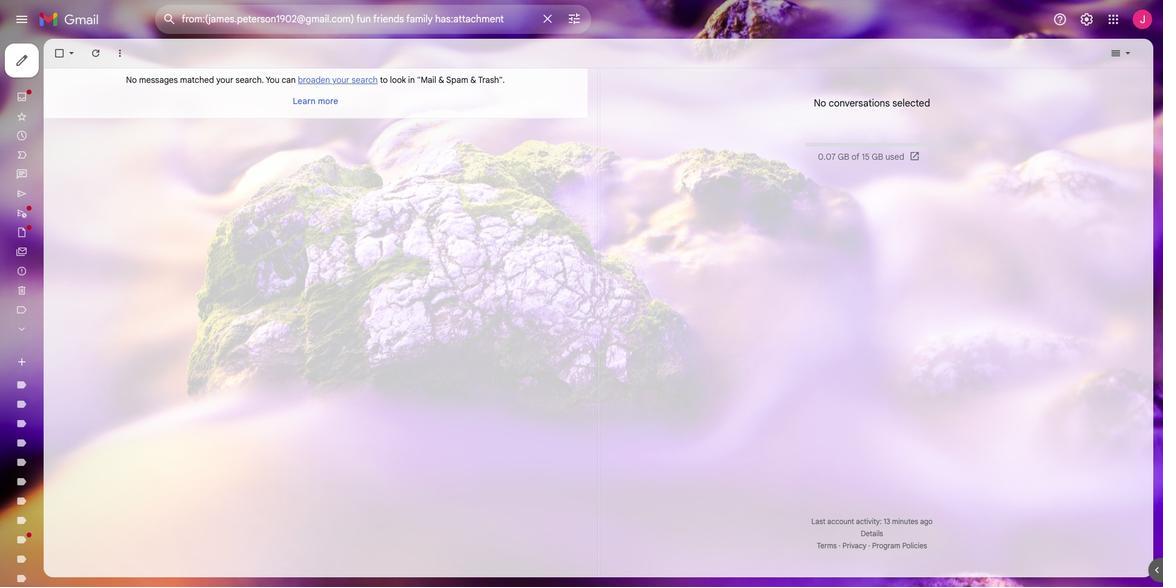 Task type: locate. For each thing, give the bounding box(es) containing it.
messages
[[139, 75, 178, 85]]

no left messages
[[126, 75, 137, 85]]

0 vertical spatial no
[[126, 75, 137, 85]]

gmail image
[[39, 7, 105, 32]]

2 & from the left
[[471, 75, 476, 85]]

details
[[861, 530, 884, 539]]

1 horizontal spatial ·
[[869, 542, 871, 551]]

no
[[126, 75, 137, 85], [814, 98, 827, 110]]

&
[[439, 75, 444, 85], [471, 75, 476, 85]]

more
[[318, 96, 338, 107]]

0 horizontal spatial ·
[[839, 542, 841, 551]]

ago
[[921, 518, 933, 527]]

· right terms
[[839, 542, 841, 551]]

0 horizontal spatial &
[[439, 75, 444, 85]]

· down details 'link'
[[869, 542, 871, 551]]

gb left of at the top of the page
[[838, 152, 850, 162]]

no left the conversations
[[814, 98, 827, 110]]

1 horizontal spatial gb
[[872, 152, 884, 162]]

can
[[282, 75, 296, 85]]

used
[[886, 152, 905, 162]]

& right spam
[[471, 75, 476, 85]]

0 horizontal spatial gb
[[838, 152, 850, 162]]

account
[[828, 518, 855, 527]]

spam
[[446, 75, 468, 85]]

1 & from the left
[[439, 75, 444, 85]]

& right "mail
[[439, 75, 444, 85]]

activity:
[[856, 518, 882, 527]]

0.07
[[818, 152, 836, 162]]

1 horizontal spatial your
[[332, 75, 350, 85]]

more image
[[114, 47, 126, 59]]

1 horizontal spatial &
[[471, 75, 476, 85]]

None search field
[[155, 5, 592, 34]]

Search mail text field
[[182, 13, 533, 25]]

2 · from the left
[[869, 542, 871, 551]]

details link
[[861, 530, 884, 539]]

1 · from the left
[[839, 542, 841, 551]]

privacy link
[[843, 542, 867, 551]]

broaden
[[298, 75, 330, 85]]

1 vertical spatial no
[[814, 98, 827, 110]]

1 your from the left
[[216, 75, 233, 85]]

search mail image
[[159, 8, 181, 30]]

follow link to manage storage image
[[910, 151, 922, 163]]

navigation
[[0, 39, 145, 588]]

1 horizontal spatial no
[[814, 98, 827, 110]]

advanced search options image
[[562, 7, 587, 31]]

your left the search
[[332, 75, 350, 85]]

your left search.
[[216, 75, 233, 85]]

you
[[266, 75, 280, 85]]

gb
[[838, 152, 850, 162], [872, 152, 884, 162]]

refresh image
[[90, 47, 102, 59]]

your
[[216, 75, 233, 85], [332, 75, 350, 85]]

last
[[812, 518, 826, 527]]

search.
[[236, 75, 264, 85]]

None checkbox
[[53, 47, 65, 59]]

"mail
[[417, 75, 436, 85]]

gb right 15
[[872, 152, 884, 162]]

0 horizontal spatial no
[[126, 75, 137, 85]]

·
[[839, 542, 841, 551], [869, 542, 871, 551]]

0 horizontal spatial your
[[216, 75, 233, 85]]

broaden your search link
[[298, 75, 378, 85]]



Task type: describe. For each thing, give the bounding box(es) containing it.
learn more button
[[288, 90, 343, 112]]

2 your from the left
[[332, 75, 350, 85]]

support image
[[1053, 12, 1068, 27]]

selected
[[893, 98, 931, 110]]

look
[[390, 75, 406, 85]]

in
[[408, 75, 415, 85]]

privacy
[[843, 542, 867, 551]]

conversations
[[829, 98, 890, 110]]

minutes
[[893, 518, 919, 527]]

no conversations selected
[[814, 98, 931, 110]]

13
[[884, 518, 891, 527]]

no conversations selected main content
[[44, 39, 1154, 578]]

terms
[[817, 542, 837, 551]]

no for no messages matched your search. you can broaden your search to look in "mail & spam & trash".
[[126, 75, 137, 85]]

program
[[873, 542, 901, 551]]

15
[[862, 152, 870, 162]]

to
[[380, 75, 388, 85]]

learn
[[293, 96, 316, 107]]

settings image
[[1080, 12, 1095, 27]]

search
[[352, 75, 378, 85]]

learn more
[[293, 96, 338, 107]]

program policies link
[[873, 542, 928, 551]]

terms link
[[817, 542, 837, 551]]

clear search image
[[536, 7, 560, 31]]

no for no conversations selected
[[814, 98, 827, 110]]

trash".
[[478, 75, 505, 85]]

2 gb from the left
[[872, 152, 884, 162]]

last account activity: 13 minutes ago details terms · privacy · program policies
[[812, 518, 933, 551]]

none checkbox inside no conversations selected main content
[[53, 47, 65, 59]]

policies
[[903, 542, 928, 551]]

of
[[852, 152, 860, 162]]

matched
[[180, 75, 214, 85]]

main menu image
[[15, 12, 29, 27]]

1 gb from the left
[[838, 152, 850, 162]]

no messages matched your search. you can broaden your search to look in "mail & spam & trash".
[[126, 75, 505, 85]]

toggle split pane mode image
[[1110, 47, 1122, 59]]

0.07 gb of 15 gb used
[[818, 152, 905, 162]]



Task type: vqa. For each thing, say whether or not it's contained in the screenshot.
the new within Promotions, 22 new messages, tab
no



